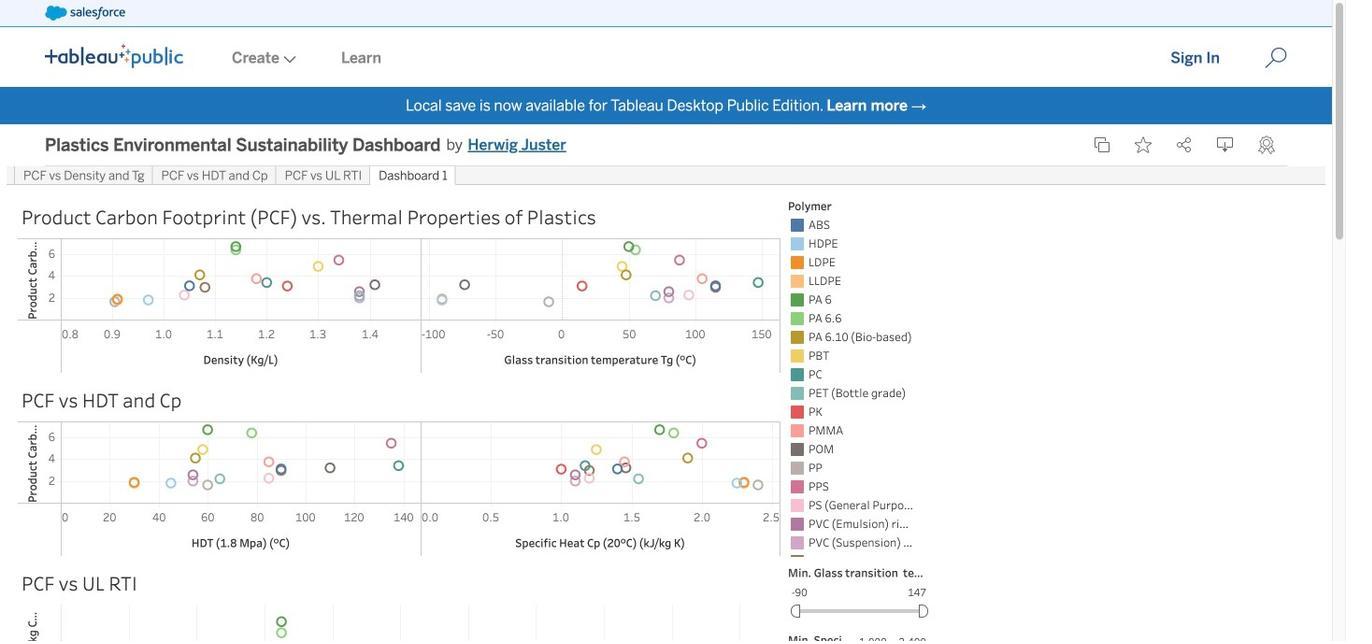 Task type: locate. For each thing, give the bounding box(es) containing it.
nominate for viz of the day image
[[1259, 136, 1276, 154]]

salesforce logo image
[[45, 6, 125, 21]]

download image
[[1218, 137, 1234, 153]]

make a copy image
[[1094, 137, 1111, 153]]



Task type: vqa. For each thing, say whether or not it's contained in the screenshot.
Make a copy Image
yes



Task type: describe. For each thing, give the bounding box(es) containing it.
favorite button image
[[1135, 137, 1152, 153]]

share image
[[1177, 137, 1193, 153]]

create image
[[280, 56, 296, 63]]

logo image
[[45, 44, 183, 68]]

go to search image
[[1243, 47, 1310, 69]]



